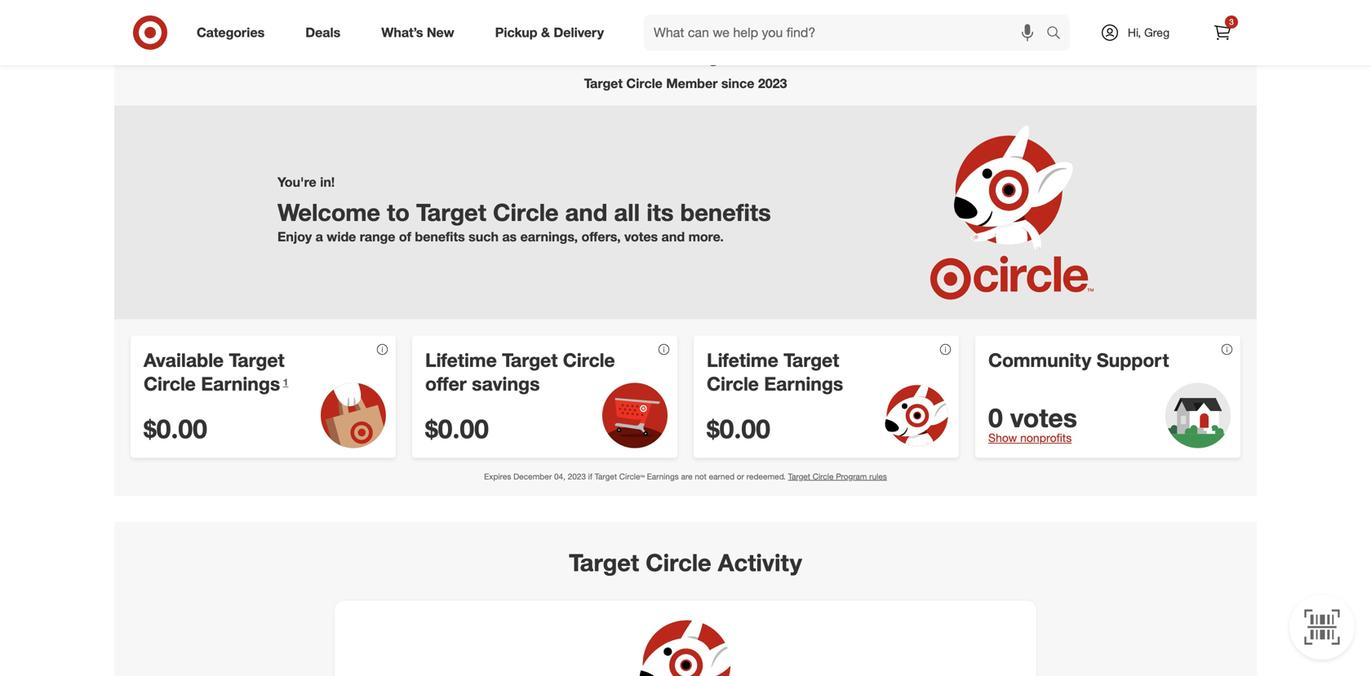 Task type: vqa. For each thing, say whether or not it's contained in the screenshot.
the Lifetime Target Circle Earnings
yes



Task type: describe. For each thing, give the bounding box(es) containing it.
search
[[1039, 26, 1078, 42]]

offers,
[[582, 229, 621, 245]]

1 horizontal spatial benefits
[[680, 198, 771, 227]]

as
[[502, 229, 517, 245]]

earnings
[[647, 472, 679, 482]]

pickup
[[495, 25, 538, 40]]

hi, greg
[[1128, 25, 1170, 40]]

all
[[614, 198, 640, 227]]

community
[[989, 349, 1092, 372]]

redeemed.
[[747, 472, 786, 482]]

wide
[[327, 229, 356, 245]]

search button
[[1039, 15, 1078, 54]]

since
[[721, 75, 755, 91]]

circle earnings for lifetime target
[[707, 373, 843, 395]]

more.
[[689, 229, 724, 245]]

1 $0.00 from the left
[[144, 413, 207, 445]]

rules
[[869, 472, 887, 482]]

&
[[541, 25, 550, 40]]

pickup & delivery link
[[481, 15, 624, 51]]

deals link
[[292, 15, 361, 51]]

new
[[427, 25, 454, 40]]

available target circle earnings 1
[[144, 349, 288, 395]]

lifetime target circle offer savings
[[425, 349, 615, 395]]

hi, for hi, greg
[[1128, 25, 1141, 40]]

target circle member since 2023
[[584, 75, 787, 91]]

not
[[695, 472, 707, 482]]

a
[[316, 229, 323, 245]]

nonprofits
[[1020, 431, 1072, 445]]

what's new link
[[368, 15, 475, 51]]

deals
[[305, 25, 341, 40]]

target circle activity
[[569, 549, 802, 578]]

earnings,
[[520, 229, 578, 245]]

1 link
[[283, 376, 288, 389]]

$0.00 for lifetime target circle earnings
[[707, 413, 771, 445]]

such
[[469, 229, 499, 245]]

circle left activity
[[646, 549, 711, 578]]

0 horizontal spatial 2023
[[568, 472, 586, 482]]

1 vertical spatial benefits
[[415, 229, 465, 245]]

0 votes show nonprofits
[[989, 402, 1077, 445]]



Task type: locate. For each thing, give the bounding box(es) containing it.
circle earnings down available target
[[144, 373, 280, 395]]

0 horizontal spatial $0.00
[[144, 413, 207, 445]]

1 horizontal spatial circle earnings
[[707, 373, 843, 395]]

2023 left if
[[568, 472, 586, 482]]

categories link
[[183, 15, 285, 51]]

welcome
[[278, 198, 380, 227]]

earned
[[709, 472, 735, 482]]

circle up 'as'
[[493, 198, 559, 227]]

04,
[[554, 472, 566, 482]]

its
[[647, 198, 674, 227]]

community support
[[989, 349, 1169, 372]]

What can we help you find? suggestions appear below search field
[[644, 15, 1051, 51]]

hi,
[[1128, 25, 1141, 40], [647, 44, 670, 67]]

expires december 04, 2023 if target circle™ earnings are not earned or redeemed. target circle program rules
[[484, 472, 887, 482]]

in!
[[320, 174, 335, 190]]

1 vertical spatial hi,
[[647, 44, 670, 67]]

0 horizontal spatial benefits
[[415, 229, 465, 245]]

and
[[565, 198, 608, 227], [662, 229, 685, 245]]

votes right 0
[[1010, 402, 1077, 434]]

you're
[[278, 174, 317, 190]]

what's new
[[381, 25, 454, 40]]

benefits up more. at the top of page
[[680, 198, 771, 227]]

0 vertical spatial benefits
[[680, 198, 771, 227]]

$0.00 for lifetime target circle offer savings
[[425, 413, 489, 445]]

3 link
[[1205, 15, 1241, 51]]

1 horizontal spatial and
[[662, 229, 685, 245]]

1 circle earnings from the left
[[144, 373, 280, 395]]

circle inside you're in! welcome to target circle and all its benefits enjoy a wide range of benefits such as earnings, offers, votes and more.
[[493, 198, 559, 227]]

circle left program
[[813, 472, 834, 482]]

1 vertical spatial and
[[662, 229, 685, 245]]

circle™
[[619, 472, 645, 482]]

$0.00 down available target circle earnings 1
[[144, 413, 207, 445]]

available target
[[144, 349, 285, 372]]

1 horizontal spatial votes
[[1010, 402, 1077, 434]]

1 horizontal spatial hi,
[[1128, 25, 1141, 40]]

circle left member
[[626, 75, 663, 91]]

votes
[[624, 229, 658, 245], [1010, 402, 1077, 434]]

hi, up the target circle member since 2023
[[647, 44, 670, 67]]

what's
[[381, 25, 423, 40]]

program
[[836, 472, 867, 482]]

1
[[283, 376, 288, 389]]

member
[[666, 75, 718, 91]]

you're in! welcome to target circle and all its benefits enjoy a wide range of benefits such as earnings, offers, votes and more.
[[278, 174, 771, 245]]

1 horizontal spatial $0.00
[[425, 413, 489, 445]]

0 horizontal spatial circle earnings
[[144, 373, 280, 395]]

of
[[399, 229, 411, 245]]

show nonprofits link
[[989, 431, 1072, 445]]

0 horizontal spatial and
[[565, 198, 608, 227]]

0 vertical spatial hi,
[[1128, 25, 1141, 40]]

hi, for hi, greg!
[[647, 44, 670, 67]]

are
[[681, 472, 693, 482]]

circle earnings for available target
[[144, 373, 280, 395]]

votes inside the 0 votes show nonprofits
[[1010, 402, 1077, 434]]

activity
[[718, 549, 802, 578]]

target circle program rules link
[[788, 472, 887, 482]]

lifetime target circle
[[425, 349, 615, 372]]

circle
[[626, 75, 663, 91], [493, 198, 559, 227], [813, 472, 834, 482], [646, 549, 711, 578]]

0 vertical spatial and
[[565, 198, 608, 227]]

show
[[989, 431, 1017, 445]]

2 horizontal spatial $0.00
[[707, 413, 771, 445]]

support
[[1097, 349, 1169, 372]]

expires
[[484, 472, 511, 482]]

$0.00 up or
[[707, 413, 771, 445]]

3 $0.00 from the left
[[707, 413, 771, 445]]

and down its
[[662, 229, 685, 245]]

3
[[1230, 17, 1234, 27]]

hi, greg!
[[647, 44, 725, 67]]

offer savings
[[425, 373, 540, 395]]

if
[[588, 472, 593, 482]]

0 vertical spatial votes
[[624, 229, 658, 245]]

benefits right the of
[[415, 229, 465, 245]]

hi, left greg
[[1128, 25, 1141, 40]]

or
[[737, 472, 744, 482]]

categories
[[197, 25, 265, 40]]

pickup & delivery
[[495, 25, 604, 40]]

votes inside you're in! welcome to target circle and all its benefits enjoy a wide range of benefits such as earnings, offers, votes and more.
[[624, 229, 658, 245]]

0 horizontal spatial hi,
[[647, 44, 670, 67]]

1 vertical spatial votes
[[1010, 402, 1077, 434]]

0 vertical spatial 2023
[[758, 75, 787, 91]]

2023
[[758, 75, 787, 91], [568, 472, 586, 482]]

and up offers,
[[565, 198, 608, 227]]

greg
[[1144, 25, 1170, 40]]

circle earnings
[[144, 373, 280, 395], [707, 373, 843, 395]]

enjoy
[[278, 229, 312, 245]]

range
[[360, 229, 395, 245]]

greg!
[[676, 44, 725, 67]]

december
[[514, 472, 552, 482]]

1 horizontal spatial 2023
[[758, 75, 787, 91]]

target inside you're in! welcome to target circle and all its benefits enjoy a wide range of benefits such as earnings, offers, votes and more.
[[416, 198, 486, 227]]

lifetime target
[[707, 349, 839, 372]]

$0.00
[[144, 413, 207, 445], [425, 413, 489, 445], [707, 413, 771, 445]]

lifetime target circle earnings
[[707, 349, 843, 395]]

target
[[584, 75, 623, 91], [416, 198, 486, 227], [595, 472, 617, 482], [788, 472, 811, 482], [569, 549, 639, 578]]

to
[[387, 198, 410, 227]]

circle earnings inside available target circle earnings 1
[[144, 373, 280, 395]]

benefits
[[680, 198, 771, 227], [415, 229, 465, 245]]

2 $0.00 from the left
[[425, 413, 489, 445]]

0
[[989, 402, 1003, 434]]

$0.00 down offer savings
[[425, 413, 489, 445]]

2 circle earnings from the left
[[707, 373, 843, 395]]

2023 right since on the top
[[758, 75, 787, 91]]

delivery
[[554, 25, 604, 40]]

votes down all
[[624, 229, 658, 245]]

circle earnings down lifetime target
[[707, 373, 843, 395]]

1 vertical spatial 2023
[[568, 472, 586, 482]]

0 horizontal spatial votes
[[624, 229, 658, 245]]



